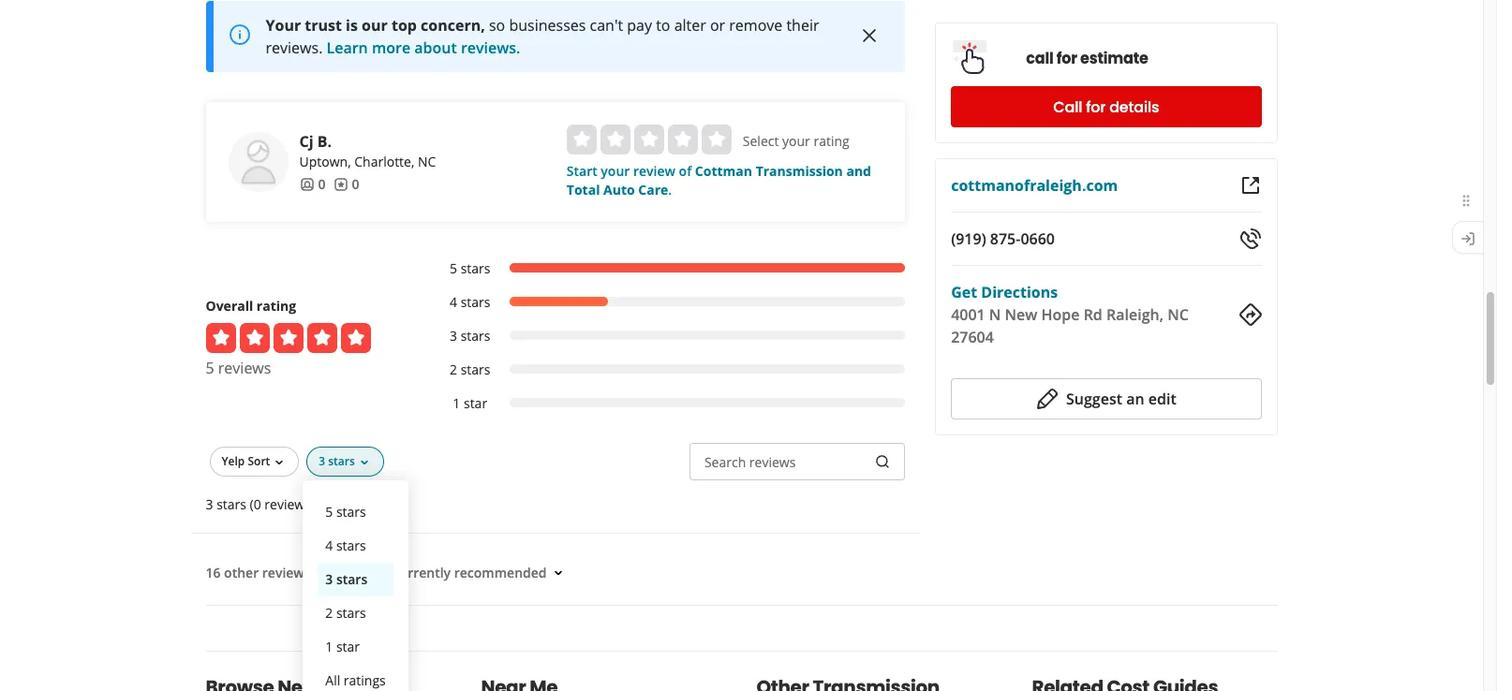 Task type: describe. For each thing, give the bounding box(es) containing it.
filter reviews by 5 stars rating element
[[431, 259, 905, 278]]

transmission
[[756, 162, 843, 180]]

are
[[344, 564, 365, 582]]

  text field inside recommended reviews element
[[690, 443, 905, 480]]

star for 1 star button
[[336, 638, 360, 656]]

3 for 3 stars popup button in the bottom left of the page
[[319, 453, 325, 469]]

remove
[[729, 15, 783, 35]]

3 stars for the filter reviews by 3 stars rating element
[[450, 327, 490, 345]]

your for start
[[601, 162, 630, 180]]

0 for friends element
[[318, 175, 326, 193]]

stars for 5 stars button
[[336, 503, 366, 521]]

cj
[[299, 131, 313, 152]]

(no rating) image
[[567, 124, 732, 154]]

recommended
[[454, 564, 547, 582]]

1 for filter reviews by 1 star rating element
[[453, 394, 460, 412]]

more
[[372, 37, 410, 58]]

24 directions v2 image
[[1239, 304, 1262, 326]]

all ratings button
[[318, 664, 393, 691]]

2 stars for the filter reviews by 2 stars rating element
[[450, 360, 490, 378]]

1 star for filter reviews by 1 star rating element
[[453, 394, 487, 412]]

overall
[[206, 297, 253, 315]]

yelp sort
[[222, 453, 270, 469]]

all ratings
[[325, 672, 386, 689]]

search image
[[875, 454, 890, 469]]

alter
[[674, 15, 706, 35]]

is
[[346, 15, 358, 35]]

charlotte,
[[354, 152, 414, 170]]

3 stars for 3 stars popup button in the bottom left of the page
[[319, 453, 355, 469]]

24 info v2 image
[[228, 24, 251, 46]]

1 horizontal spatial rating
[[814, 132, 850, 150]]

stars for the filter reviews by 3 stars rating element
[[461, 327, 490, 345]]

3 stars (0 reviews)
[[206, 495, 315, 513]]

estimate
[[1080, 47, 1148, 69]]

2 for the 2 stars button
[[325, 604, 333, 622]]

16 chevron down v2 image for 5 stars
[[357, 455, 372, 470]]

our
[[362, 15, 388, 35]]

learn
[[327, 37, 368, 58]]

your trust is our top concern,
[[266, 15, 485, 35]]

call
[[1053, 96, 1082, 118]]

total
[[567, 181, 600, 198]]

n
[[989, 305, 1001, 325]]

stars for the filter reviews by 2 stars rating element
[[461, 360, 490, 378]]

an
[[1126, 389, 1145, 409]]

clear filter button
[[330, 495, 404, 518]]

search reviews
[[705, 453, 796, 471]]

2 vertical spatial reviews
[[262, 564, 311, 582]]

all
[[325, 672, 340, 689]]

0 for reviews element
[[352, 175, 359, 193]]

currently
[[393, 564, 451, 582]]

16 other reviews that are not currently recommended link
[[206, 564, 566, 582]]

cj b. link
[[299, 131, 332, 152]]

reviews)
[[265, 495, 315, 513]]

filter reviews by 3 stars rating element
[[431, 327, 905, 345]]

yelp sort button
[[209, 447, 299, 477]]

16 review v2 image
[[333, 177, 348, 192]]

4001
[[951, 305, 985, 325]]

5 stars button
[[318, 495, 393, 529]]

b.
[[317, 131, 332, 152]]

nc inside cj b. uptown, charlotte, nc
[[418, 152, 436, 170]]

get
[[951, 282, 977, 303]]

learn more about reviews. link
[[327, 37, 520, 58]]

get directions 4001 n new hope rd raleigh, nc 27604
[[951, 282, 1189, 348]]

reviews for 5 reviews
[[218, 358, 271, 378]]

of
[[679, 162, 692, 180]]

so businesses can't pay to alter or remove their reviews.
[[266, 15, 819, 58]]

review
[[633, 162, 675, 180]]

reviews. inside so businesses can't pay to alter or remove their reviews.
[[266, 37, 323, 58]]

rating element
[[567, 124, 732, 154]]

trust
[[305, 15, 342, 35]]

close image
[[858, 24, 881, 47]]

cottmanofraleigh.com link
[[951, 175, 1118, 196]]

stars for filter reviews by 4 stars rating element
[[461, 293, 490, 311]]

1 star for 1 star button
[[325, 638, 360, 656]]

care
[[638, 181, 668, 198]]

not
[[368, 564, 390, 582]]

16 chevron down v2 image inside 16 other reviews that are not currently recommended link
[[551, 565, 566, 580]]

stars for 3 stars button
[[336, 570, 367, 588]]

for for call
[[1086, 96, 1106, 118]]

2 stars for the 2 stars button
[[325, 604, 366, 622]]

5 reviews
[[206, 358, 271, 378]]

3 stars button
[[307, 447, 384, 477]]

uptown,
[[299, 152, 351, 170]]

select
[[743, 132, 779, 150]]

1 vertical spatial rating
[[257, 297, 296, 315]]

4 for filter reviews by 4 stars rating element
[[450, 293, 457, 311]]

ratings
[[344, 672, 386, 689]]

cj b. uptown, charlotte, nc
[[299, 131, 436, 170]]

5 stars for the filter reviews by 5 stars rating element on the top of page
[[450, 259, 490, 277]]

your
[[266, 15, 301, 35]]

top
[[392, 15, 417, 35]]

call
[[1026, 47, 1054, 69]]

yelp
[[222, 453, 245, 469]]

can't
[[590, 15, 623, 35]]

overall rating
[[206, 297, 296, 315]]

1 star button
[[318, 630, 393, 664]]

directions
[[981, 282, 1058, 303]]

reviews element
[[333, 175, 359, 194]]

stars for 4 stars button on the bottom of the page
[[336, 537, 366, 554]]

or
[[710, 15, 725, 35]]

to
[[656, 15, 670, 35]]

cottman
[[695, 162, 752, 180]]

2 stars button
[[318, 597, 393, 630]]

friends element
[[299, 175, 326, 194]]

so
[[489, 15, 505, 35]]

875-
[[990, 229, 1021, 249]]



Task type: vqa. For each thing, say whether or not it's contained in the screenshot.
About
yes



Task type: locate. For each thing, give the bounding box(es) containing it.
and
[[846, 162, 871, 180]]

2 vertical spatial 5
[[325, 503, 333, 521]]

your up "auto"
[[601, 162, 630, 180]]

1 0 from the left
[[318, 175, 326, 193]]

16 chevron down v2 image for 3 stars
[[272, 455, 287, 470]]

search
[[705, 453, 746, 471]]

3 inside popup button
[[319, 453, 325, 469]]

None radio
[[668, 124, 698, 154]]

0 inside reviews element
[[352, 175, 359, 193]]

1 vertical spatial 3 stars
[[319, 453, 355, 469]]

reviews for search reviews
[[749, 453, 796, 471]]

filter reviews by 1 star rating element
[[431, 394, 905, 413]]

1 horizontal spatial 2 stars
[[450, 360, 490, 378]]

stars inside popup button
[[328, 453, 355, 469]]

rd
[[1084, 305, 1103, 325]]

0 vertical spatial star
[[464, 394, 487, 412]]

24 pencil v2 image
[[1036, 388, 1059, 410]]

clear filter
[[338, 498, 395, 514]]

none radio inside recommended reviews element
[[668, 124, 698, 154]]

0 vertical spatial nc
[[418, 152, 436, 170]]

5 for 5 stars button
[[325, 503, 333, 521]]

1 star
[[453, 394, 487, 412], [325, 638, 360, 656]]

reviews right search
[[749, 453, 796, 471]]

learn more about reviews.
[[327, 37, 520, 58]]

1 vertical spatial 4
[[325, 537, 333, 554]]

1 horizontal spatial 5
[[325, 503, 333, 521]]

info alert
[[206, 1, 905, 72]]

0 horizontal spatial 5
[[206, 358, 214, 378]]

1 vertical spatial 2
[[325, 604, 333, 622]]

2 for the filter reviews by 2 stars rating element
[[450, 360, 457, 378]]

nc right raleigh,
[[1168, 305, 1189, 325]]

0 vertical spatial reviews
[[218, 358, 271, 378]]

reviews down 5 star rating image
[[218, 358, 271, 378]]

new
[[1005, 305, 1038, 325]]

cottmanofraleigh.com
[[951, 175, 1118, 196]]

16 chevron down v2 image
[[272, 455, 287, 470], [357, 455, 372, 470], [551, 565, 566, 580]]

1 horizontal spatial 1 star
[[453, 394, 487, 412]]

0 inside friends element
[[318, 175, 326, 193]]

0
[[318, 175, 326, 193], [352, 175, 359, 193]]

1 horizontal spatial for
[[1086, 96, 1106, 118]]

0 vertical spatial 4
[[450, 293, 457, 311]]

16 chevron down v2 image inside yelp sort dropdown button
[[272, 455, 287, 470]]

  text field
[[690, 443, 905, 480]]

2 horizontal spatial 16 chevron down v2 image
[[551, 565, 566, 580]]

0 horizontal spatial 2 stars
[[325, 604, 366, 622]]

your for select
[[782, 132, 810, 150]]

call for estimate
[[1026, 47, 1148, 69]]

1 vertical spatial 4 stars
[[325, 537, 366, 554]]

1 horizontal spatial 5 stars
[[450, 259, 490, 277]]

5 inside button
[[325, 503, 333, 521]]

5 stars inside the filter reviews by 5 stars rating element
[[450, 259, 490, 277]]

1 vertical spatial nc
[[1168, 305, 1189, 325]]

3 stars button
[[318, 563, 393, 597]]

16 chevron down v2 image inside 3 stars popup button
[[357, 455, 372, 470]]

suggest an edit
[[1066, 389, 1177, 409]]

0 vertical spatial for
[[1057, 47, 1077, 69]]

pay
[[627, 15, 652, 35]]

16 friends v2 image
[[299, 177, 314, 192]]

4 stars button
[[318, 529, 393, 563]]

0 horizontal spatial 1
[[325, 638, 333, 656]]

about
[[414, 37, 457, 58]]

0 horizontal spatial star
[[336, 638, 360, 656]]

1 vertical spatial your
[[601, 162, 630, 180]]

star inside button
[[336, 638, 360, 656]]

2 vertical spatial 3 stars
[[325, 570, 367, 588]]

recommended reviews element
[[146, 0, 965, 691]]

0 horizontal spatial 4 stars
[[325, 537, 366, 554]]

2 0 from the left
[[352, 175, 359, 193]]

nc inside get directions 4001 n new hope rd raleigh, nc 27604
[[1168, 305, 1189, 325]]

3 inside button
[[325, 570, 333, 588]]

1 vertical spatial for
[[1086, 96, 1106, 118]]

nc right charlotte,
[[418, 152, 436, 170]]

2 stars
[[450, 360, 490, 378], [325, 604, 366, 622]]

hope
[[1041, 305, 1080, 325]]

0 vertical spatial 1 star
[[453, 394, 487, 412]]

stars for the 2 stars button
[[336, 604, 366, 622]]

3 stars inside button
[[325, 570, 367, 588]]

4 stars inside button
[[325, 537, 366, 554]]

0 vertical spatial 2 stars
[[450, 360, 490, 378]]

star for filter reviews by 1 star rating element
[[464, 394, 487, 412]]

3 stars for 3 stars button
[[325, 570, 367, 588]]

0 horizontal spatial your
[[601, 162, 630, 180]]

4 for 4 stars button on the bottom of the page
[[325, 537, 333, 554]]

5
[[450, 259, 457, 277], [206, 358, 214, 378], [325, 503, 333, 521]]

0 horizontal spatial nc
[[418, 152, 436, 170]]

1 horizontal spatial your
[[782, 132, 810, 150]]

24 phone v2 image
[[1239, 228, 1262, 250]]

1 for 1 star button
[[325, 638, 333, 656]]

rating
[[814, 132, 850, 150], [257, 297, 296, 315]]

clear
[[338, 498, 366, 514]]

1 vertical spatial 1 star
[[325, 638, 360, 656]]

1 horizontal spatial 16 chevron down v2 image
[[357, 455, 372, 470]]

reviews. down your
[[266, 37, 323, 58]]

5 stars for 5 stars button
[[325, 503, 366, 521]]

1 vertical spatial 5
[[206, 358, 214, 378]]

1 star inside filter reviews by 1 star rating element
[[453, 394, 487, 412]]

(919) 875-0660
[[951, 229, 1055, 249]]

concern,
[[421, 15, 485, 35]]

3 stars inside popup button
[[319, 453, 355, 469]]

3 for 3 stars button
[[325, 570, 333, 588]]

1 vertical spatial 2 stars
[[325, 604, 366, 622]]

1
[[453, 394, 460, 412], [325, 638, 333, 656]]

1 horizontal spatial 0
[[352, 175, 359, 193]]

nc
[[418, 152, 436, 170], [1168, 305, 1189, 325]]

stars for the filter reviews by 5 stars rating element on the top of page
[[461, 259, 490, 277]]

0 vertical spatial 5 stars
[[450, 259, 490, 277]]

0 horizontal spatial 0
[[318, 175, 326, 193]]

5 star rating image
[[206, 323, 371, 353]]

0 horizontal spatial reviews.
[[266, 37, 323, 58]]

cottman transmission and total auto care
[[567, 162, 871, 198]]

0 right 16 friends v2 icon
[[318, 175, 326, 193]]

1 vertical spatial 1
[[325, 638, 333, 656]]

(0
[[250, 495, 261, 513]]

sort
[[248, 453, 270, 469]]

auto
[[603, 181, 635, 198]]

other
[[224, 564, 259, 582]]

(919)
[[951, 229, 986, 249]]

photo of cj b. image
[[228, 132, 288, 192]]

rating up 5 star rating image
[[257, 297, 296, 315]]

4 stars for 4 stars button on the bottom of the page
[[325, 537, 366, 554]]

0660
[[1021, 229, 1055, 249]]

your up transmission
[[782, 132, 810, 150]]

1 horizontal spatial nc
[[1168, 305, 1189, 325]]

1 horizontal spatial star
[[464, 394, 487, 412]]

filter
[[369, 498, 395, 514]]

4
[[450, 293, 457, 311], [325, 537, 333, 554]]

their
[[787, 15, 819, 35]]

reviews. down so
[[461, 37, 520, 58]]

0 horizontal spatial 4
[[325, 537, 333, 554]]

reviews.
[[266, 37, 323, 58], [461, 37, 520, 58]]

businesses
[[509, 15, 586, 35]]

5 for the filter reviews by 5 stars rating element on the top of page
[[450, 259, 457, 277]]

1 reviews. from the left
[[266, 37, 323, 58]]

get directions link
[[951, 282, 1058, 303]]

3 for the filter reviews by 3 stars rating element
[[450, 327, 457, 345]]

1 inside button
[[325, 638, 333, 656]]

0 vertical spatial 1
[[453, 394, 460, 412]]

1 vertical spatial 5 stars
[[325, 503, 366, 521]]

that
[[314, 564, 340, 582]]

0 vertical spatial 3 stars
[[450, 327, 490, 345]]

0 right 16 review v2 icon
[[352, 175, 359, 193]]

2 stars inside button
[[325, 604, 366, 622]]

edit
[[1148, 389, 1177, 409]]

1 horizontal spatial reviews.
[[461, 37, 520, 58]]

0 horizontal spatial rating
[[257, 297, 296, 315]]

for for call
[[1057, 47, 1077, 69]]

0 horizontal spatial 5 stars
[[325, 503, 366, 521]]

raleigh,
[[1107, 305, 1164, 325]]

1 star inside 1 star button
[[325, 638, 360, 656]]

2 horizontal spatial 5
[[450, 259, 457, 277]]

5 stars inside 5 stars button
[[325, 503, 366, 521]]

reviews left that
[[262, 564, 311, 582]]

1 vertical spatial star
[[336, 638, 360, 656]]

.
[[668, 181, 672, 198]]

stars for 3 stars popup button in the bottom left of the page
[[328, 453, 355, 469]]

16 chevron down v2 image up 'clear filter'
[[357, 455, 372, 470]]

0 vertical spatial rating
[[814, 132, 850, 150]]

16 chevron down v2 image right recommended
[[551, 565, 566, 580]]

2 reviews. from the left
[[461, 37, 520, 58]]

your
[[782, 132, 810, 150], [601, 162, 630, 180]]

details
[[1110, 96, 1159, 118]]

3
[[450, 327, 457, 345], [319, 453, 325, 469], [206, 495, 213, 513], [325, 570, 333, 588]]

0 horizontal spatial 1 star
[[325, 638, 360, 656]]

1 horizontal spatial 2
[[450, 360, 457, 378]]

16 chevron down v2 image right sort
[[272, 455, 287, 470]]

rating up 'and'
[[814, 132, 850, 150]]

1 horizontal spatial 4 stars
[[450, 293, 490, 311]]

stars
[[461, 259, 490, 277], [461, 293, 490, 311], [461, 327, 490, 345], [461, 360, 490, 378], [328, 453, 355, 469], [217, 495, 246, 513], [336, 503, 366, 521], [336, 537, 366, 554], [336, 570, 367, 588], [336, 604, 366, 622]]

1 horizontal spatial 1
[[453, 394, 460, 412]]

24 external link v2 image
[[1239, 174, 1262, 197]]

0 vertical spatial 2
[[450, 360, 457, 378]]

16
[[206, 564, 221, 582]]

0 horizontal spatial 16 chevron down v2 image
[[272, 455, 287, 470]]

star
[[464, 394, 487, 412], [336, 638, 360, 656]]

16 other reviews that are not currently recommended
[[206, 564, 547, 582]]

0 vertical spatial 4 stars
[[450, 293, 490, 311]]

2 inside button
[[325, 604, 333, 622]]

filter reviews by 2 stars rating element
[[431, 360, 905, 379]]

select your rating
[[743, 132, 850, 150]]

4 inside button
[[325, 537, 333, 554]]

reviews
[[218, 358, 271, 378], [749, 453, 796, 471], [262, 564, 311, 582]]

2
[[450, 360, 457, 378], [325, 604, 333, 622]]

start
[[567, 162, 597, 180]]

call for details button
[[951, 86, 1262, 127]]

27604
[[951, 327, 994, 348]]

0 horizontal spatial for
[[1057, 47, 1077, 69]]

4 stars for filter reviews by 4 stars rating element
[[450, 293, 490, 311]]

0 horizontal spatial 2
[[325, 604, 333, 622]]

suggest an edit button
[[951, 379, 1262, 420]]

suggest
[[1066, 389, 1122, 409]]

0 vertical spatial your
[[782, 132, 810, 150]]

None radio
[[567, 124, 597, 154], [600, 124, 630, 154], [634, 124, 664, 154], [702, 124, 732, 154], [567, 124, 597, 154], [600, 124, 630, 154], [634, 124, 664, 154], [702, 124, 732, 154]]

start your review of
[[567, 162, 695, 180]]

filter reviews by 4 stars rating element
[[431, 293, 905, 312]]

for inside button
[[1086, 96, 1106, 118]]

1 horizontal spatial 4
[[450, 293, 457, 311]]

0 vertical spatial 5
[[450, 259, 457, 277]]

call for details
[[1053, 96, 1159, 118]]

1 vertical spatial reviews
[[749, 453, 796, 471]]



